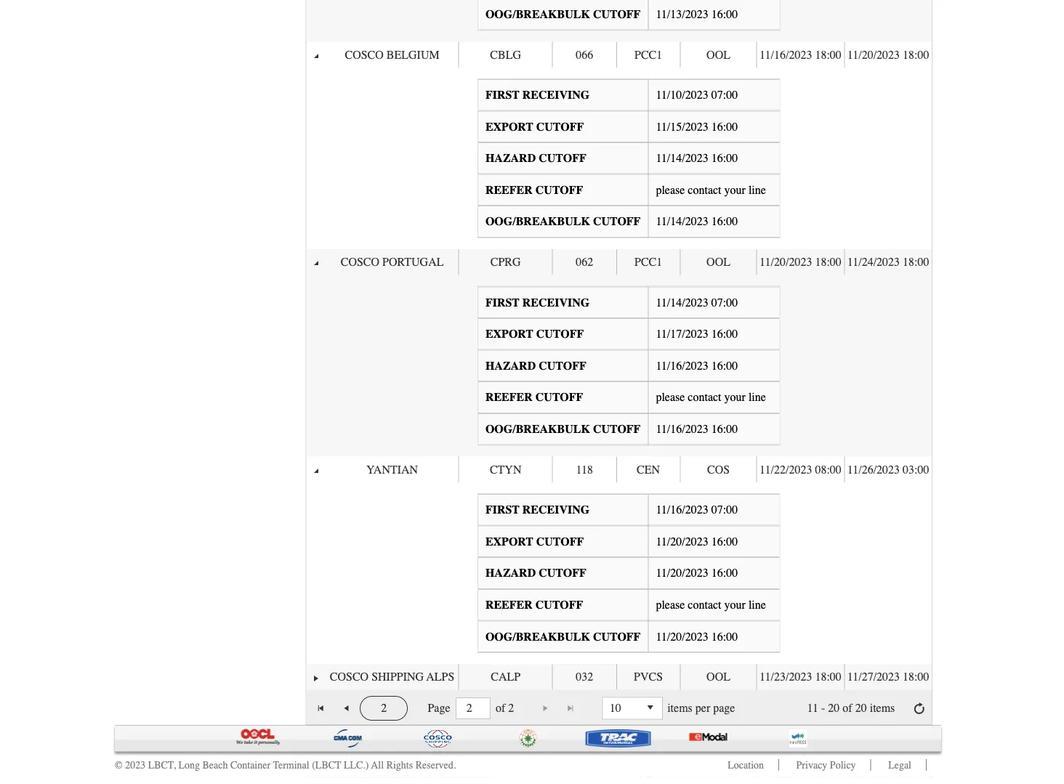 Task type: vqa. For each thing, say whether or not it's contained in the screenshot.


Task type: describe. For each thing, give the bounding box(es) containing it.
oog/breakbulk for 11/13/2023 16:00
[[486, 7, 590, 21]]

3 16:00 from the top
[[712, 152, 738, 165]]

pcc1 cell for 066
[[616, 42, 680, 68]]

pvcs cell
[[616, 665, 680, 690]]

11/23/2023
[[760, 671, 812, 684]]

go to the first page image
[[315, 703, 327, 715]]

032 cell
[[552, 665, 616, 690]]

11/20/2023 16:00 for oog/breakbulk cutoff
[[656, 630, 738, 644]]

your for 11/14/2023 16:00
[[725, 183, 746, 197]]

refresh image
[[914, 703, 925, 715]]

oog/breakbulk for 11/20/2023 16:00
[[486, 630, 590, 644]]

first for 11/16/2023 07:00
[[486, 503, 520, 517]]

cblg
[[490, 48, 521, 61]]

2 of from the left
[[843, 702, 853, 716]]

11/15/2023 16:00
[[656, 120, 738, 133]]

row group containing oog/breakbulk cutoff
[[306, 0, 932, 690]]

privacy policy
[[797, 760, 856, 772]]

1 20 from the left
[[828, 702, 840, 716]]

11/20/2023 for oog/breakbulk cutoff
[[656, 630, 709, 644]]

11/16/2023 for first receiving
[[656, 503, 709, 517]]

cosco portugal
[[341, 255, 444, 269]]

11/14/2023 for hazard cutoff
[[656, 152, 709, 165]]

2 16:00 from the top
[[712, 120, 738, 133]]

page
[[428, 702, 450, 716]]

receiving for 11/14/2023 07:00
[[523, 296, 590, 309]]

11/17/2023
[[656, 328, 709, 341]]

hazard for 11/14/2023 16:00
[[486, 152, 536, 165]]

10
[[610, 702, 621, 715]]

©
[[115, 760, 123, 772]]

118
[[576, 463, 593, 477]]

11/16/2023 18:00 11/20/2023 18:00
[[760, 48, 930, 61]]

contact for 11/14/2023
[[688, 183, 722, 197]]

11/20/2023 18:00 11/24/2023 18:00
[[760, 255, 930, 269]]

reefer cutoff for 11/16/2023 16:00
[[486, 391, 583, 404]]

oog/breakbulk cutoff for 11/20/2023 16:00
[[486, 630, 641, 644]]

ool for 11/23/2023 18:00 11/27/2023 18:00
[[707, 671, 731, 684]]

first receiving for 11/14/2023 07:00
[[486, 296, 590, 309]]

11/16/2023 16:00 for oog/breakbulk cutoff
[[656, 423, 738, 436]]

11/26/2023 03:00 cell
[[844, 457, 932, 483]]

1 items from the left
[[668, 702, 693, 716]]

cosco belgium cell
[[326, 42, 459, 68]]

hazard for 11/16/2023 16:00
[[486, 359, 536, 373]]

oog/breakbulk cutoff for 11/16/2023 16:00
[[486, 423, 641, 436]]

location link
[[728, 760, 764, 772]]

6 16:00 from the top
[[712, 359, 738, 373]]

row containing cosco belgium
[[306, 42, 932, 68]]

cosco for cosco shipping alps
[[330, 671, 369, 684]]

© 2023 lbct, long beach container terminal (lbct llc.) all rights reserved.
[[115, 760, 456, 772]]

contact for 11/16/2023
[[688, 391, 722, 404]]

7 16:00 from the top
[[712, 423, 738, 436]]

reefer cutoff for 11/20/2023 16:00
[[486, 599, 583, 612]]

rights
[[387, 760, 413, 772]]

oog/breakbulk cutoff for 11/13/2023 16:00
[[486, 7, 641, 21]]

cen cell
[[616, 457, 680, 483]]

07:00 for 11/14/2023 07:00
[[712, 296, 738, 309]]

calp cell
[[459, 665, 552, 690]]

hazard for 11/20/2023 16:00
[[486, 567, 536, 580]]

11/22/2023
[[760, 463, 812, 477]]

cos cell
[[680, 457, 757, 483]]

privacy policy link
[[797, 760, 856, 772]]

11/23/2023 18:00 11/27/2023 18:00
[[760, 671, 930, 684]]

07:00 for 11/16/2023 07:00
[[712, 503, 738, 517]]

pcc1 for 066
[[635, 48, 663, 61]]

1 2 from the left
[[381, 702, 387, 716]]

line for 11/14/2023 16:00
[[749, 183, 766, 197]]

privacy
[[797, 760, 828, 772]]

11/24/2023 18:00 cell
[[844, 249, 932, 275]]

11/13/2023 16:00
[[656, 7, 738, 21]]

11/10/2023
[[656, 88, 709, 102]]

08:00
[[815, 463, 842, 477]]

row containing cosco shipping alps
[[306, 665, 932, 690]]

2 2 from the left
[[508, 702, 514, 716]]

1 vertical spatial 11/20/2023 18:00 cell
[[757, 249, 844, 275]]

please for 11/20/2023
[[656, 599, 685, 612]]

11/27/2023
[[848, 671, 900, 684]]

118 cell
[[552, 457, 616, 483]]

cosco for cosco belgium
[[345, 48, 384, 61]]

alps
[[427, 671, 455, 684]]

export for 11/17/2023 16:00
[[486, 328, 534, 341]]

of 2
[[496, 702, 514, 716]]

ool for 11/20/2023 18:00 11/24/2023 18:00
[[707, 255, 731, 269]]

0 vertical spatial 11/20/2023 18:00 cell
[[844, 42, 932, 68]]

062
[[576, 255, 593, 269]]

(lbct
[[312, 760, 341, 772]]

10 16:00 from the top
[[712, 630, 738, 644]]

11/14/2023 07:00
[[656, 296, 738, 309]]

5 16:00 from the top
[[712, 328, 738, 341]]

tree grid containing oog/breakbulk cutoff
[[306, 0, 932, 690]]

items per page
[[668, 702, 735, 716]]

ool for 11/16/2023 18:00 11/20/2023 18:00
[[707, 48, 731, 61]]

11/27/2023 18:00 cell
[[844, 665, 932, 690]]

oog/breakbulk for 11/16/2023 16:00
[[486, 423, 590, 436]]

2 items from the left
[[870, 702, 895, 716]]

11/16/2023 16:00 for hazard cutoff
[[656, 359, 738, 373]]

row containing yantian
[[306, 457, 932, 483]]

ool cell for 11/20/2023 18:00
[[680, 249, 757, 275]]

all
[[371, 760, 384, 772]]

cos
[[707, 463, 730, 477]]

oog/breakbulk for 11/14/2023 16:00
[[486, 215, 590, 228]]

066
[[576, 48, 593, 61]]

your for 11/20/2023 16:00
[[725, 599, 746, 612]]

11/16/2023 for oog/breakbulk cutoff
[[656, 423, 709, 436]]

please for 11/14/2023
[[656, 183, 685, 197]]

reefer for 11/20/2023 16:00
[[486, 599, 533, 612]]



Task type: locate. For each thing, give the bounding box(es) containing it.
0 vertical spatial reefer cutoff
[[486, 183, 583, 197]]

1 vertical spatial 11/16/2023 16:00
[[656, 423, 738, 436]]

cosco shipping alps
[[330, 671, 455, 684]]

items down 11/27/2023 18:00 cell
[[870, 702, 895, 716]]

4 oog/breakbulk cutoff from the top
[[486, 630, 641, 644]]

1 horizontal spatial of
[[843, 702, 853, 716]]

export for 11/20/2023 16:00
[[486, 535, 534, 549]]

0 horizontal spatial 20
[[828, 702, 840, 716]]

1 07:00 from the top
[[712, 88, 738, 102]]

first receiving down cblg
[[486, 88, 590, 102]]

2 please from the top
[[656, 391, 685, 404]]

07:00 up "11/15/2023 16:00"
[[712, 88, 738, 102]]

1 reefer from the top
[[486, 183, 533, 197]]

2 vertical spatial 11/20/2023 16:00
[[656, 630, 738, 644]]

3 hazard from the top
[[486, 567, 536, 580]]

1 vertical spatial export cutoff
[[486, 328, 584, 341]]

1 vertical spatial your
[[725, 391, 746, 404]]

1 vertical spatial pcc1 cell
[[616, 249, 680, 275]]

1 ool cell from the top
[[680, 42, 757, 68]]

07:00
[[712, 88, 738, 102], [712, 296, 738, 309], [712, 503, 738, 517]]

of right 2 'field'
[[496, 702, 506, 716]]

2 line from the top
[[749, 391, 766, 404]]

cosco portugal cell
[[326, 249, 459, 275]]

9 16:00 from the top
[[712, 567, 738, 580]]

3 export from the top
[[486, 535, 534, 549]]

your
[[725, 183, 746, 197], [725, 391, 746, 404], [725, 599, 746, 612]]

first receiving down cprg at top
[[486, 296, 590, 309]]

3 please contact your line from the top
[[656, 599, 766, 612]]

0 vertical spatial 07:00
[[712, 88, 738, 102]]

2 pcc1 cell from the top
[[616, 249, 680, 275]]

2 vertical spatial line
[[749, 599, 766, 612]]

export cutoff for 11/17/2023 16:00
[[486, 328, 584, 341]]

ool up 11/10/2023 07:00
[[707, 48, 731, 61]]

0 vertical spatial your
[[725, 183, 746, 197]]

hazard cutoff for 11/20/2023 16:00
[[486, 567, 587, 580]]

2 pcc1 from the top
[[635, 255, 663, 269]]

of
[[496, 702, 506, 716], [843, 702, 853, 716]]

3 ool cell from the top
[[680, 665, 757, 690]]

03:00
[[903, 463, 930, 477]]

11/15/2023
[[656, 120, 709, 133]]

0 vertical spatial please contact your line
[[656, 183, 766, 197]]

2 vertical spatial first
[[486, 503, 520, 517]]

oog/breakbulk up ctyn
[[486, 423, 590, 436]]

2 11/20/2023 16:00 from the top
[[656, 567, 738, 580]]

ool cell up 11/10/2023 07:00
[[680, 42, 757, 68]]

oog/breakbulk cutoff up 062 cell
[[486, 215, 641, 228]]

pcc1 up 11/10/2023 on the right of page
[[635, 48, 663, 61]]

2 reefer cutoff from the top
[[486, 391, 583, 404]]

line for 11/20/2023 16:00
[[749, 599, 766, 612]]

0 vertical spatial cosco
[[345, 48, 384, 61]]

first down cblg cell
[[486, 88, 520, 102]]

2 vertical spatial hazard
[[486, 567, 536, 580]]

lbct,
[[148, 760, 176, 772]]

reefer up cprg at top
[[486, 183, 533, 197]]

0 vertical spatial receiving
[[523, 88, 590, 102]]

11/23/2023 18:00 cell
[[757, 665, 844, 690]]

first receiving
[[486, 88, 590, 102], [486, 296, 590, 309], [486, 503, 590, 517]]

2 receiving from the top
[[523, 296, 590, 309]]

11/16/2023 16:00 down 11/17/2023 16:00
[[656, 359, 738, 373]]

3 export cutoff from the top
[[486, 535, 584, 549]]

please for 11/16/2023
[[656, 391, 685, 404]]

11/20/2023 16:00
[[656, 535, 738, 549], [656, 567, 738, 580], [656, 630, 738, 644]]

first for 11/14/2023 07:00
[[486, 296, 520, 309]]

0 vertical spatial first receiving
[[486, 88, 590, 102]]

3 oog/breakbulk cutoff from the top
[[486, 423, 641, 436]]

2 oog/breakbulk cutoff from the top
[[486, 215, 641, 228]]

0 vertical spatial 11/14/2023
[[656, 152, 709, 165]]

2 vertical spatial ool
[[707, 671, 731, 684]]

please contact your line for 11/16/2023
[[656, 391, 766, 404]]

1 11/16/2023 16:00 from the top
[[656, 359, 738, 373]]

11/22/2023 08:00 cell
[[757, 457, 844, 483]]

11
[[808, 702, 819, 716]]

0 vertical spatial 11/14/2023 16:00
[[656, 152, 738, 165]]

11/16/2023 16:00 up cos cell
[[656, 423, 738, 436]]

oog/breakbulk cutoff up 118 cell
[[486, 423, 641, 436]]

07:00 down cos
[[712, 503, 738, 517]]

11/24/2023
[[848, 255, 900, 269]]

1 11/14/2023 from the top
[[656, 152, 709, 165]]

contact
[[688, 183, 722, 197], [688, 391, 722, 404], [688, 599, 722, 612]]

hazard
[[486, 152, 536, 165], [486, 359, 536, 373], [486, 567, 536, 580]]

0 horizontal spatial items
[[668, 702, 693, 716]]

4 16:00 from the top
[[712, 215, 738, 228]]

ool cell up page
[[680, 665, 757, 690]]

11/14/2023 16:00 for hazard cutoff
[[656, 152, 738, 165]]

1 hazard from the top
[[486, 152, 536, 165]]

cen
[[637, 463, 660, 477]]

please contact your line for 11/20/2023
[[656, 599, 766, 612]]

11/20/2023 for hazard cutoff
[[656, 567, 709, 580]]

belgium
[[387, 48, 440, 61]]

11/22/2023 08:00 11/26/2023 03:00
[[760, 463, 930, 477]]

items
[[668, 702, 693, 716], [870, 702, 895, 716]]

hazard cutoff
[[486, 152, 587, 165], [486, 359, 587, 373], [486, 567, 587, 580]]

cosco
[[345, 48, 384, 61], [341, 255, 380, 269], [330, 671, 369, 684]]

2 ool cell from the top
[[680, 249, 757, 275]]

receiving down 118 cell
[[523, 503, 590, 517]]

cosco left belgium
[[345, 48, 384, 61]]

cosco up go to the previous page image
[[330, 671, 369, 684]]

2 vertical spatial please contact your line
[[656, 599, 766, 612]]

2 vertical spatial reefer cutoff
[[486, 599, 583, 612]]

0 vertical spatial hazard cutoff
[[486, 152, 587, 165]]

2 vertical spatial reefer
[[486, 599, 533, 612]]

yantian cell
[[326, 457, 459, 483]]

2 your from the top
[[725, 391, 746, 404]]

1 11/14/2023 16:00 from the top
[[656, 152, 738, 165]]

1 vertical spatial please contact your line
[[656, 391, 766, 404]]

11/20/2023
[[848, 48, 900, 61], [760, 255, 812, 269], [656, 535, 709, 549], [656, 567, 709, 580], [656, 630, 709, 644]]

2
[[381, 702, 387, 716], [508, 702, 514, 716]]

first down cprg cell
[[486, 296, 520, 309]]

2 vertical spatial export
[[486, 535, 534, 549]]

receiving down 066 cell at right
[[523, 88, 590, 102]]

0 vertical spatial pcc1 cell
[[616, 42, 680, 68]]

1 first from the top
[[486, 88, 520, 102]]

20 down 11/27/2023
[[856, 702, 867, 716]]

1 vertical spatial ool
[[707, 255, 731, 269]]

reefer cutoff
[[486, 183, 583, 197], [486, 391, 583, 404], [486, 599, 583, 612]]

legal
[[889, 760, 912, 772]]

4 row from the top
[[306, 665, 932, 690]]

oog/breakbulk up calp at the bottom of the page
[[486, 630, 590, 644]]

receiving for 11/16/2023 07:00
[[523, 503, 590, 517]]

go to the previous page image
[[341, 703, 352, 715]]

page
[[713, 702, 735, 716]]

062 cell
[[552, 249, 616, 275]]

2 field
[[456, 698, 491, 720]]

first receiving for 11/10/2023 07:00
[[486, 88, 590, 102]]

11/26/2023
[[848, 463, 900, 477]]

1 horizontal spatial items
[[870, 702, 895, 716]]

portugal
[[383, 255, 444, 269]]

2 vertical spatial 11/14/2023
[[656, 296, 709, 309]]

20 right the "-"
[[828, 702, 840, 716]]

1 16:00 from the top
[[712, 7, 738, 21]]

2 vertical spatial please
[[656, 599, 685, 612]]

2 07:00 from the top
[[712, 296, 738, 309]]

line for 11/16/2023 16:00
[[749, 391, 766, 404]]

1 of from the left
[[496, 702, 506, 716]]

11/14/2023 for oog/breakbulk cutoff
[[656, 215, 709, 228]]

export down cblg cell
[[486, 120, 534, 133]]

3 please from the top
[[656, 599, 685, 612]]

1 vertical spatial contact
[[688, 391, 722, 404]]

1 vertical spatial 11/20/2023 16:00
[[656, 567, 738, 580]]

11/20/2023 16:00 for hazard cutoff
[[656, 567, 738, 580]]

11/16/2023 07:00
[[656, 503, 738, 517]]

2 vertical spatial ool cell
[[680, 665, 757, 690]]

cprg
[[491, 255, 521, 269]]

3 11/20/2023 16:00 from the top
[[656, 630, 738, 644]]

cosco left 'portugal'
[[341, 255, 380, 269]]

first receiving for 11/16/2023 07:00
[[486, 503, 590, 517]]

3 07:00 from the top
[[712, 503, 738, 517]]

0 vertical spatial pcc1
[[635, 48, 663, 61]]

1 pcc1 cell from the top
[[616, 42, 680, 68]]

11/14/2023
[[656, 152, 709, 165], [656, 215, 709, 228], [656, 296, 709, 309]]

2 row from the top
[[306, 249, 932, 275]]

shipping
[[372, 671, 424, 684]]

location
[[728, 760, 764, 772]]

1 vertical spatial ool cell
[[680, 249, 757, 275]]

2 oog/breakbulk from the top
[[486, 215, 590, 228]]

-
[[822, 702, 826, 716]]

11/13/2023
[[656, 7, 709, 21]]

0 vertical spatial line
[[749, 183, 766, 197]]

1 11/20/2023 16:00 from the top
[[656, 535, 738, 549]]

11/14/2023 16:00 for oog/breakbulk cutoff
[[656, 215, 738, 228]]

2 contact from the top
[[688, 391, 722, 404]]

cosco belgium
[[345, 48, 440, 61]]

2 please contact your line from the top
[[656, 391, 766, 404]]

contact for 11/20/2023
[[688, 599, 722, 612]]

2 20 from the left
[[856, 702, 867, 716]]

0 vertical spatial first
[[486, 88, 520, 102]]

1 vertical spatial first receiving
[[486, 296, 590, 309]]

1 contact from the top
[[688, 183, 722, 197]]

tree grid
[[306, 0, 932, 690]]

ctyn cell
[[459, 457, 552, 483]]

1 please contact your line from the top
[[656, 183, 766, 197]]

reefer up calp at the bottom of the page
[[486, 599, 533, 612]]

of right the "-"
[[843, 702, 853, 716]]

1 vertical spatial first
[[486, 296, 520, 309]]

per
[[696, 702, 711, 716]]

1 vertical spatial receiving
[[523, 296, 590, 309]]

07:00 up 11/17/2023 16:00
[[712, 296, 738, 309]]

1 vertical spatial cosco
[[341, 255, 380, 269]]

1 row from the top
[[306, 42, 932, 68]]

2 vertical spatial receiving
[[523, 503, 590, 517]]

8 16:00 from the top
[[712, 535, 738, 549]]

11/14/2023 16:00
[[656, 152, 738, 165], [656, 215, 738, 228]]

1 oog/breakbulk from the top
[[486, 7, 590, 21]]

3 reefer cutoff from the top
[[486, 599, 583, 612]]

cosco shipping alps cell
[[326, 665, 459, 690]]

oog/breakbulk cutoff up 032 cell at the right bottom of the page
[[486, 630, 641, 644]]

receiving
[[523, 88, 590, 102], [523, 296, 590, 309], [523, 503, 590, 517]]

pcc1 cell up 11/10/2023 on the right of page
[[616, 42, 680, 68]]

reefer for 11/16/2023 16:00
[[486, 391, 533, 404]]

1 ool from the top
[[707, 48, 731, 61]]

1 vertical spatial 07:00
[[712, 296, 738, 309]]

cprg cell
[[459, 249, 552, 275]]

ctyn
[[490, 463, 522, 477]]

2 vertical spatial hazard cutoff
[[486, 567, 587, 580]]

3 first from the top
[[486, 503, 520, 517]]

1 first receiving from the top
[[486, 88, 590, 102]]

0 horizontal spatial 2
[[381, 702, 387, 716]]

1 vertical spatial reefer
[[486, 391, 533, 404]]

items left per
[[668, 702, 693, 716]]

1 line from the top
[[749, 183, 766, 197]]

export cutoff for 11/20/2023 16:00
[[486, 535, 584, 549]]

1 export cutoff from the top
[[486, 120, 584, 133]]

pcc1 cell
[[616, 42, 680, 68], [616, 249, 680, 275]]

reefer up ctyn
[[486, 391, 533, 404]]

032
[[576, 671, 593, 684]]

2 11/16/2023 16:00 from the top
[[656, 423, 738, 436]]

1 vertical spatial reefer cutoff
[[486, 391, 583, 404]]

export down cprg cell
[[486, 328, 534, 341]]

3 11/14/2023 from the top
[[656, 296, 709, 309]]

1 vertical spatial please
[[656, 391, 685, 404]]

11/17/2023 16:00
[[656, 328, 738, 341]]

2 11/14/2023 from the top
[[656, 215, 709, 228]]

2 hazard from the top
[[486, 359, 536, 373]]

hazard cutoff for 11/14/2023 16:00
[[486, 152, 587, 165]]

cutoff
[[593, 7, 641, 21], [536, 120, 584, 133], [539, 152, 587, 165], [536, 183, 583, 197], [593, 215, 641, 228], [536, 328, 584, 341], [539, 359, 587, 373], [536, 391, 583, 404], [593, 423, 641, 436], [536, 535, 584, 549], [539, 567, 587, 580], [536, 599, 583, 612], [593, 630, 641, 644]]

oog/breakbulk
[[486, 7, 590, 21], [486, 215, 590, 228], [486, 423, 590, 436], [486, 630, 590, 644]]

hazard cutoff for 11/16/2023 16:00
[[486, 359, 587, 373]]

18:00
[[815, 48, 842, 61], [903, 48, 930, 61], [815, 255, 842, 269], [903, 255, 930, 269], [815, 671, 842, 684], [903, 671, 930, 684]]

cosco for cosco portugal
[[341, 255, 380, 269]]

ool cell for 11/16/2023 18:00
[[680, 42, 757, 68]]

3 first receiving from the top
[[486, 503, 590, 517]]

oog/breakbulk up cprg at top
[[486, 215, 590, 228]]

3 your from the top
[[725, 599, 746, 612]]

4 oog/breakbulk from the top
[[486, 630, 590, 644]]

1 horizontal spatial 2
[[508, 702, 514, 716]]

0 vertical spatial ool
[[707, 48, 731, 61]]

2 vertical spatial contact
[[688, 599, 722, 612]]

export for 11/15/2023 16:00
[[486, 120, 534, 133]]

2 down calp at the bottom of the page
[[508, 702, 514, 716]]

export cutoff for 11/15/2023 16:00
[[486, 120, 584, 133]]

1 vertical spatial export
[[486, 328, 534, 341]]

11/20/2023 for export cutoff
[[656, 535, 709, 549]]

0 vertical spatial export cutoff
[[486, 120, 584, 133]]

pcc1 for 062
[[635, 255, 663, 269]]

export
[[486, 120, 534, 133], [486, 328, 534, 341], [486, 535, 534, 549]]

ool up page
[[707, 671, 731, 684]]

oog/breakbulk cutoff for 11/14/2023 16:00
[[486, 215, 641, 228]]

1 export from the top
[[486, 120, 534, 133]]

2 ool from the top
[[707, 255, 731, 269]]

11/16/2023 18:00 cell
[[757, 42, 844, 68]]

2 down the cosco shipping alps cell
[[381, 702, 387, 716]]

2 vertical spatial your
[[725, 599, 746, 612]]

reserved.
[[416, 760, 456, 772]]

11/16/2023 for hazard cutoff
[[656, 359, 709, 373]]

terminal
[[273, 760, 310, 772]]

3 reefer from the top
[[486, 599, 533, 612]]

0 vertical spatial reefer
[[486, 183, 533, 197]]

0 vertical spatial export
[[486, 120, 534, 133]]

2 vertical spatial first receiving
[[486, 503, 590, 517]]

policy
[[830, 760, 856, 772]]

ool cell up 11/14/2023 07:00
[[680, 249, 757, 275]]

oog/breakbulk cutoff up 066 cell at right
[[486, 7, 641, 21]]

first for 11/10/2023 07:00
[[486, 88, 520, 102]]

oog/breakbulk up cblg
[[486, 7, 590, 21]]

1 oog/breakbulk cutoff from the top
[[486, 7, 641, 21]]

3 contact from the top
[[688, 599, 722, 612]]

3 line from the top
[[749, 599, 766, 612]]

2 export cutoff from the top
[[486, 328, 584, 341]]

ool cell for 11/23/2023 18:00
[[680, 665, 757, 690]]

beach
[[202, 760, 228, 772]]

oog/breakbulk cutoff
[[486, 7, 641, 21], [486, 215, 641, 228], [486, 423, 641, 436], [486, 630, 641, 644]]

export down ctyn cell
[[486, 535, 534, 549]]

0 vertical spatial please
[[656, 183, 685, 197]]

1 vertical spatial 11/14/2023 16:00
[[656, 215, 738, 228]]

export cutoff
[[486, 120, 584, 133], [486, 328, 584, 341], [486, 535, 584, 549]]

llc.)
[[344, 760, 369, 772]]

11/20/2023 16:00 for export cutoff
[[656, 535, 738, 549]]

pcc1 cell up 11/14/2023 07:00
[[616, 249, 680, 275]]

066 cell
[[552, 42, 616, 68]]

1 vertical spatial line
[[749, 391, 766, 404]]

row group
[[306, 0, 932, 690]]

container
[[230, 760, 271, 772]]

2 vertical spatial cosco
[[330, 671, 369, 684]]

2 first receiving from the top
[[486, 296, 590, 309]]

long
[[178, 760, 200, 772]]

please contact your line
[[656, 183, 766, 197], [656, 391, 766, 404], [656, 599, 766, 612]]

ool up 11/14/2023 07:00
[[707, 255, 731, 269]]

calp
[[491, 671, 521, 684]]

pcc1 up 11/14/2023 07:00
[[635, 255, 663, 269]]

2 reefer from the top
[[486, 391, 533, 404]]

20
[[828, 702, 840, 716], [856, 702, 867, 716]]

0 vertical spatial 11/20/2023 16:00
[[656, 535, 738, 549]]

cblg cell
[[459, 42, 552, 68]]

ool
[[707, 48, 731, 61], [707, 255, 731, 269], [707, 671, 731, 684]]

0 vertical spatial 11/16/2023 16:00
[[656, 359, 738, 373]]

11/16/2023 16:00
[[656, 359, 738, 373], [656, 423, 738, 436]]

11/10/2023 07:00
[[656, 88, 738, 102]]

3 row from the top
[[306, 457, 932, 483]]

11/20/2023 18:00 cell
[[844, 42, 932, 68], [757, 249, 844, 275]]

2 export from the top
[[486, 328, 534, 341]]

1 pcc1 from the top
[[635, 48, 663, 61]]

1 receiving from the top
[[523, 88, 590, 102]]

your for 11/16/2023 16:00
[[725, 391, 746, 404]]

1 your from the top
[[725, 183, 746, 197]]

1 reefer cutoff from the top
[[486, 183, 583, 197]]

1 vertical spatial hazard cutoff
[[486, 359, 587, 373]]

row
[[306, 42, 932, 68], [306, 249, 932, 275], [306, 457, 932, 483], [306, 665, 932, 690]]

please
[[656, 183, 685, 197], [656, 391, 685, 404], [656, 599, 685, 612]]

1 horizontal spatial 20
[[856, 702, 867, 716]]

row containing cosco portugal
[[306, 249, 932, 275]]

2 first from the top
[[486, 296, 520, 309]]

3 ool from the top
[[707, 671, 731, 684]]

3 receiving from the top
[[523, 503, 590, 517]]

1 vertical spatial hazard
[[486, 359, 536, 373]]

pcc1 cell for 062
[[616, 249, 680, 275]]

11/16/2023
[[760, 48, 812, 61], [656, 359, 709, 373], [656, 423, 709, 436], [656, 503, 709, 517]]

first receiving down ctyn
[[486, 503, 590, 517]]

11/14/2023 for first receiving
[[656, 296, 709, 309]]

1 hazard cutoff from the top
[[486, 152, 587, 165]]

16:00
[[712, 7, 738, 21], [712, 120, 738, 133], [712, 152, 738, 165], [712, 215, 738, 228], [712, 328, 738, 341], [712, 359, 738, 373], [712, 423, 738, 436], [712, 535, 738, 549], [712, 567, 738, 580], [712, 630, 738, 644]]

yantian
[[366, 463, 418, 477]]

pvcs
[[634, 671, 663, 684]]

2 11/14/2023 16:00 from the top
[[656, 215, 738, 228]]

0 vertical spatial hazard
[[486, 152, 536, 165]]

11 - 20 of 20 items
[[808, 702, 895, 716]]

first
[[486, 88, 520, 102], [486, 296, 520, 309], [486, 503, 520, 517]]

cosco inside 'cell'
[[345, 48, 384, 61]]

reefer for 11/14/2023 16:00
[[486, 183, 533, 197]]

legal link
[[889, 760, 912, 772]]

receiving down 062 cell
[[523, 296, 590, 309]]

receiving for 11/10/2023 07:00
[[523, 88, 590, 102]]

ool cell
[[680, 42, 757, 68], [680, 249, 757, 275], [680, 665, 757, 690]]

line
[[749, 183, 766, 197], [749, 391, 766, 404], [749, 599, 766, 612]]

1 please from the top
[[656, 183, 685, 197]]

07:00 for 11/10/2023 07:00
[[712, 88, 738, 102]]

reefer cutoff for 11/14/2023 16:00
[[486, 183, 583, 197]]

0 vertical spatial contact
[[688, 183, 722, 197]]

2023
[[125, 760, 146, 772]]

1 vertical spatial pcc1
[[635, 255, 663, 269]]

2 hazard cutoff from the top
[[486, 359, 587, 373]]

0 horizontal spatial of
[[496, 702, 506, 716]]

2 vertical spatial export cutoff
[[486, 535, 584, 549]]

please contact your line for 11/14/2023
[[656, 183, 766, 197]]

3 hazard cutoff from the top
[[486, 567, 587, 580]]

2 vertical spatial 07:00
[[712, 503, 738, 517]]

first down ctyn cell
[[486, 503, 520, 517]]

0 vertical spatial ool cell
[[680, 42, 757, 68]]

1 vertical spatial 11/14/2023
[[656, 215, 709, 228]]

3 oog/breakbulk from the top
[[486, 423, 590, 436]]

pcc1
[[635, 48, 663, 61], [635, 255, 663, 269]]



